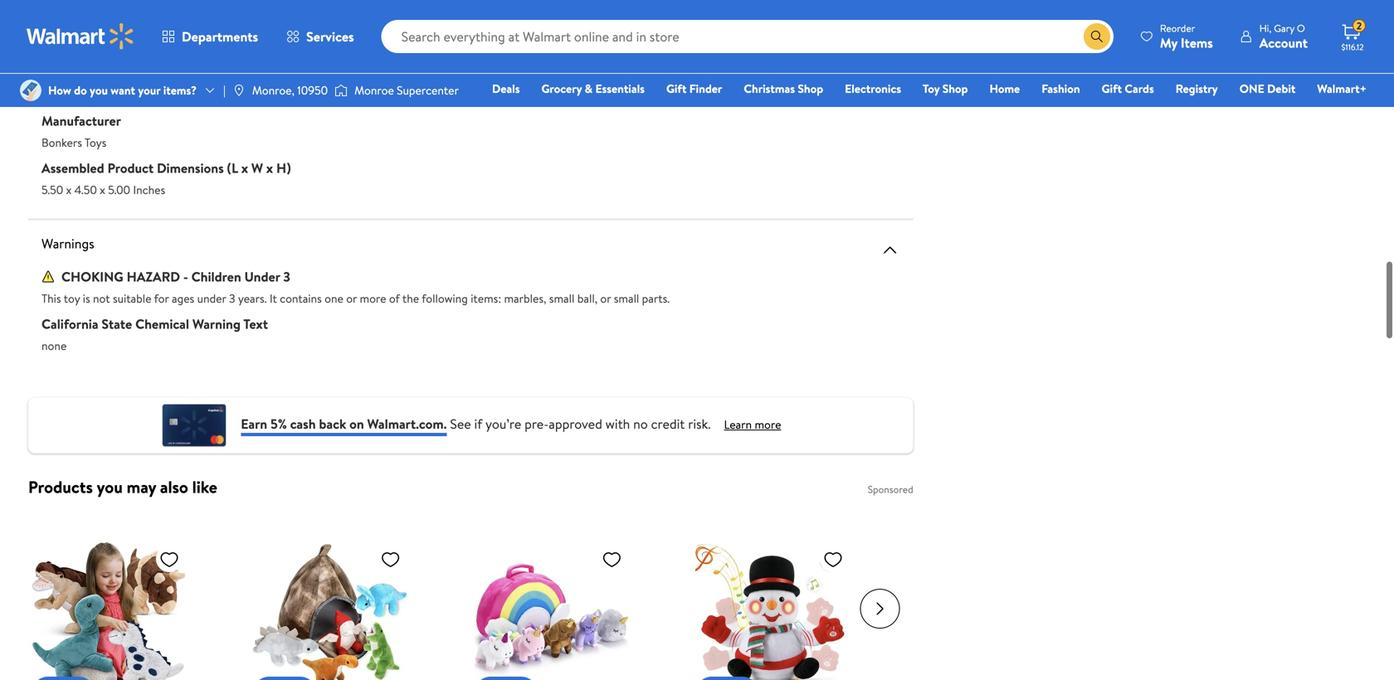 Task type: vqa. For each thing, say whether or not it's contained in the screenshot.
Special Offers dropdown button
no



Task type: locate. For each thing, give the bounding box(es) containing it.
shop for toy shop
[[943, 81, 968, 97]]

children
[[191, 268, 241, 286]]

passionfruit dinosaur plush toy stuffed animals for girls & boys, 4-pc set image
[[32, 543, 186, 681]]

 image
[[20, 80, 41, 101], [335, 82, 348, 99]]

add to favorites list, passionfruit dinosaur plush toy stuffed animals for girls & boys, 4-pc set image
[[159, 549, 179, 570]]

how do you want your items?
[[48, 82, 197, 98]]

how
[[48, 82, 71, 98]]

1 shop from the left
[[798, 81, 823, 97]]

for
[[154, 290, 169, 307]]

0 vertical spatial you
[[90, 82, 108, 98]]

Search search field
[[381, 20, 1114, 53]]

gift for gift cards
[[1102, 81, 1122, 97]]

-
[[183, 268, 188, 286]]

x
[[241, 159, 248, 177], [266, 159, 273, 177], [66, 182, 72, 198], [100, 182, 105, 198]]

1 vertical spatial more
[[755, 417, 781, 433]]

search icon image
[[1090, 30, 1104, 43]]

1 horizontal spatial shop
[[943, 81, 968, 97]]

x right 5.50
[[66, 182, 72, 198]]

one
[[325, 290, 343, 307]]

1 horizontal spatial 3
[[283, 268, 290, 286]]

2
[[1357, 19, 1362, 33]]

gift finder
[[666, 81, 722, 97]]

assembled
[[42, 159, 104, 177]]

text
[[243, 315, 268, 333]]

small
[[549, 290, 575, 307], [614, 290, 639, 307]]

one debit link
[[1232, 80, 1303, 98]]

1 horizontal spatial more
[[755, 417, 781, 433]]

(l
[[227, 159, 238, 177]]

1 horizontal spatial gift
[[1102, 81, 1122, 97]]

or right ball,
[[600, 290, 611, 307]]

3 left years.
[[229, 290, 235, 307]]

0 horizontal spatial or
[[346, 290, 357, 307]]

1 or from the left
[[346, 290, 357, 307]]

you're
[[486, 415, 521, 433]]

0 vertical spatial 3
[[283, 268, 290, 286]]

toy
[[64, 290, 80, 307]]

add to favorites list, electric christmas snowman spinning christmas electric singing plush doll snowman plush doll toys novelty decoration dancing snowman toys funny gift for tabletop party decoration image
[[823, 549, 843, 570]]

with
[[606, 415, 630, 433]]

1 gift from the left
[[666, 81, 687, 97]]

you right do
[[90, 82, 108, 98]]

5%
[[271, 415, 287, 433]]

small left parts.
[[614, 290, 639, 307]]

christmas shop link
[[736, 80, 831, 98]]

under
[[244, 268, 280, 286]]

1 horizontal spatial small
[[614, 290, 639, 307]]

chemical
[[135, 315, 189, 333]]

monroe
[[354, 82, 394, 98]]

gift left finder
[[666, 81, 687, 97]]

suitable
[[113, 290, 151, 307]]

reorder
[[1160, 21, 1195, 35]]

1 vertical spatial 3
[[229, 290, 235, 307]]

may
[[127, 476, 156, 499]]

more left of
[[360, 290, 386, 307]]

gift left cards
[[1102, 81, 1122, 97]]

3 right under
[[283, 268, 290, 286]]

see
[[450, 415, 471, 433]]

christmas
[[744, 81, 795, 97]]

years.
[[238, 290, 267, 307]]

your
[[138, 82, 160, 98]]

shop right christmas
[[798, 81, 823, 97]]

shop right toy
[[943, 81, 968, 97]]

is
[[83, 290, 90, 307]]

want
[[111, 82, 135, 98]]

services button
[[272, 17, 368, 56]]

 image for monroe supercenter
[[335, 82, 348, 99]]

 image right 10950
[[335, 82, 348, 99]]

capital one  earn 5% cash back on walmart.com. see if you're pre-approved with no credit risk. learn more element
[[724, 416, 781, 434]]

dimensions
[[157, 159, 224, 177]]

gift
[[666, 81, 687, 97], [1102, 81, 1122, 97]]

gift finder link
[[659, 80, 730, 98]]

the
[[402, 290, 419, 307]]

10950
[[297, 82, 328, 98]]

capitalone image
[[160, 405, 228, 447]]

ages
[[172, 290, 194, 307]]

0 horizontal spatial small
[[549, 290, 575, 307]]

gift for gift finder
[[666, 81, 687, 97]]

product
[[107, 159, 154, 177]]

none
[[42, 338, 67, 354]]

1 horizontal spatial  image
[[335, 82, 348, 99]]

0 vertical spatial more
[[360, 290, 386, 307]]

0 horizontal spatial more
[[360, 290, 386, 307]]

1 horizontal spatial or
[[600, 290, 611, 307]]

3
[[283, 268, 290, 286], [229, 290, 235, 307]]

 image
[[232, 84, 246, 97]]

x left 5.00
[[100, 182, 105, 198]]

finder
[[689, 81, 722, 97]]

4.50
[[74, 182, 97, 198]]

toy
[[923, 81, 940, 97]]

learn
[[724, 417, 752, 433]]

essentials
[[595, 81, 645, 97]]

you left may
[[97, 476, 123, 499]]

gift cards
[[1102, 81, 1154, 97]]

x right (l
[[241, 159, 248, 177]]

bonkers
[[42, 134, 82, 151]]

type
[[85, 17, 112, 35]]

o
[[1297, 21, 1305, 35]]

hi,
[[1260, 21, 1272, 35]]

toy shop link
[[915, 80, 976, 98]]

0 horizontal spatial shop
[[798, 81, 823, 97]]

2 shop from the left
[[943, 81, 968, 97]]

this
[[42, 290, 61, 307]]

1 small from the left
[[549, 290, 575, 307]]

0 horizontal spatial 3
[[229, 290, 235, 307]]

this toy is not suitable for ages under 3 years. it contains one or more of the following items: marbles, small ball, or small parts.
[[42, 290, 670, 307]]

material
[[62, 64, 110, 83]]

christmas shop
[[744, 81, 823, 97]]

 image left 'fill'
[[20, 80, 41, 101]]

more right learn
[[755, 417, 781, 433]]

on
[[350, 415, 364, 433]]

2 or from the left
[[600, 290, 611, 307]]

deals
[[492, 81, 520, 97]]

small left ball,
[[549, 290, 575, 307]]

2 gift from the left
[[1102, 81, 1122, 97]]

or right the 'one'
[[346, 290, 357, 307]]

california
[[42, 315, 98, 333]]

sponsored
[[868, 483, 913, 497]]

fashion link
[[1034, 80, 1088, 98]]

0 horizontal spatial  image
[[20, 80, 41, 101]]

0 horizontal spatial gift
[[666, 81, 687, 97]]

reorder my items
[[1160, 21, 1213, 52]]

it
[[270, 290, 277, 307]]

electronics link
[[838, 80, 909, 98]]

pre-
[[525, 415, 549, 433]]



Task type: describe. For each thing, give the bounding box(es) containing it.
registry
[[1176, 81, 1218, 97]]

marbles,
[[504, 290, 546, 307]]

animal
[[42, 17, 82, 35]]

add to favorites list, passionfruit dinosaur plush toy stuffed animals for girls & boys with carry bag, 5-pc set image
[[381, 549, 401, 570]]

like
[[192, 476, 217, 499]]

also
[[160, 476, 188, 499]]

fashion
[[1042, 81, 1080, 97]]

monroe, 10950
[[252, 82, 328, 98]]

my
[[1160, 34, 1178, 52]]

registry link
[[1168, 80, 1226, 98]]

add to favorites list, passionfruit stuffed unicorn plushie rainbow toys cute stuffed animals, 5-pc set image
[[602, 549, 622, 570]]

monroe supercenter
[[354, 82, 459, 98]]

account
[[1260, 34, 1308, 52]]

state
[[102, 315, 132, 333]]

not
[[93, 290, 110, 307]]

passionfruit dinosaur plush toy stuffed animals for girls & boys with carry bag, 5-pc set image
[[253, 543, 407, 681]]

various
[[42, 40, 77, 56]]

fill
[[42, 64, 59, 83]]

inches
[[133, 182, 165, 198]]

contains
[[280, 290, 322, 307]]

walmart image
[[27, 23, 134, 50]]

manufacturer
[[42, 112, 121, 130]]

under
[[197, 290, 226, 307]]

animal type various fill material polyester manufacturer bonkers toys assembled product dimensions (l x w x h) 5.50 x 4.50 x 5.00 inches
[[42, 17, 291, 198]]

services
[[306, 27, 354, 46]]

monroe,
[[252, 82, 295, 98]]

departments button
[[148, 17, 272, 56]]

w
[[251, 159, 263, 177]]

gift cards link
[[1094, 80, 1162, 98]]

products you may also like
[[28, 476, 217, 499]]

choking
[[61, 268, 123, 286]]

back
[[319, 415, 346, 433]]

electric christmas snowman spinning christmas electric singing plush doll snowman plush doll toys novelty decoration dancing snowman toys funny gift for tabletop party decoration image
[[695, 543, 850, 681]]

approved
[[549, 415, 602, 433]]

warning image
[[42, 270, 55, 283]]

gary
[[1274, 21, 1295, 35]]

following
[[422, 290, 468, 307]]

electronics
[[845, 81, 901, 97]]

x right w
[[266, 159, 273, 177]]

earn
[[241, 415, 267, 433]]

items
[[1181, 34, 1213, 52]]

deals link
[[485, 80, 527, 98]]

home
[[990, 81, 1020, 97]]

credit
[[651, 415, 685, 433]]

earn 5% cash back on walmart.com. see if you're pre-approved with no credit risk.
[[241, 415, 711, 433]]

h)
[[276, 159, 291, 177]]

passionfruit stuffed unicorn plushie rainbow toys cute stuffed animals, 5-pc set image
[[474, 543, 629, 681]]

2 small from the left
[[614, 290, 639, 307]]

no
[[633, 415, 648, 433]]

grocery & essentials
[[542, 81, 645, 97]]

cash
[[290, 415, 316, 433]]

5.50
[[42, 182, 63, 198]]

if
[[474, 415, 482, 433]]

next slide for products you may also like list image
[[860, 589, 900, 629]]

|
[[223, 82, 226, 98]]

shop for christmas shop
[[798, 81, 823, 97]]

1 vertical spatial you
[[97, 476, 123, 499]]

supercenter
[[397, 82, 459, 98]]

learn more
[[724, 417, 781, 433]]

hazard
[[127, 268, 180, 286]]

parts.
[[642, 290, 670, 307]]

ball,
[[577, 290, 598, 307]]

$116.12
[[1342, 41, 1364, 53]]

 image for how do you want your items?
[[20, 80, 41, 101]]

hi, gary o account
[[1260, 21, 1308, 52]]

one debit
[[1240, 81, 1296, 97]]

walmart.com.
[[367, 415, 447, 433]]

of
[[389, 290, 400, 307]]

warning
[[192, 315, 241, 333]]

polyester
[[42, 87, 89, 103]]

departments
[[182, 27, 258, 46]]

items?
[[163, 82, 197, 98]]

do
[[74, 82, 87, 98]]

warnings image
[[880, 240, 900, 260]]

grocery & essentials link
[[534, 80, 652, 98]]

one
[[1240, 81, 1265, 97]]

choking hazard - children under 3
[[61, 268, 290, 286]]

warnings
[[42, 234, 94, 253]]

Walmart Site-Wide search field
[[381, 20, 1114, 53]]

toy shop
[[923, 81, 968, 97]]



